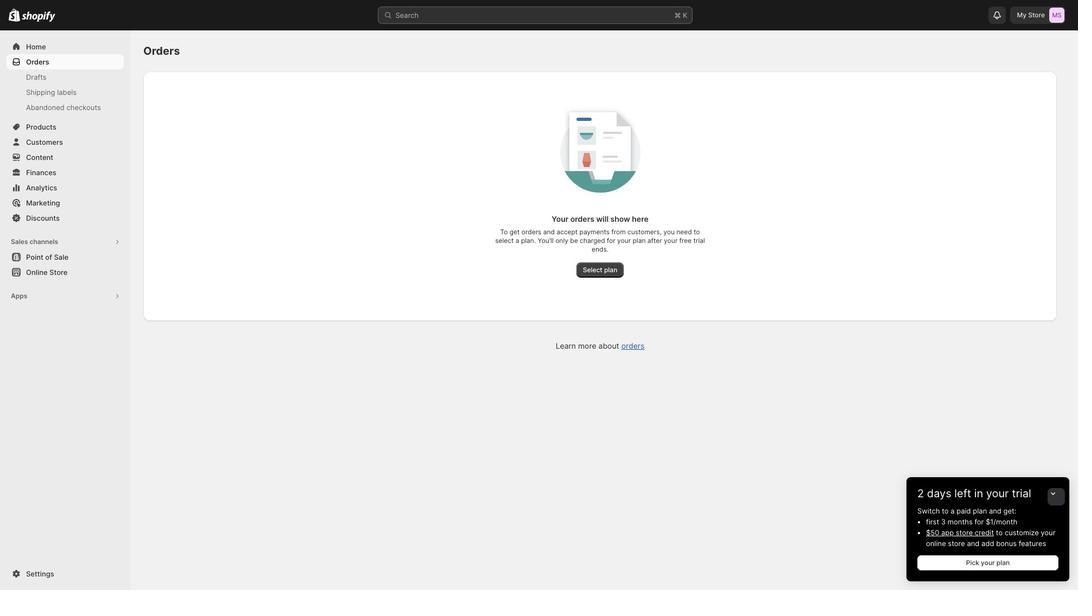 Task type: describe. For each thing, give the bounding box(es) containing it.
credit
[[975, 529, 995, 538]]

pick your plan link
[[918, 556, 1059, 571]]

your orders will show here to get orders and accept payments from customers, you need to select a plan. you'll only be charged for your plan after your free trial ends.
[[495, 215, 705, 254]]

store inside to customize your online store and add bonus features
[[948, 540, 966, 549]]

online
[[26, 268, 48, 277]]

days
[[927, 488, 952, 501]]

$50 app store credit
[[927, 529, 995, 538]]

analytics
[[26, 184, 57, 192]]

point
[[26, 253, 43, 262]]

1 horizontal spatial orders
[[143, 45, 180, 58]]

online store link
[[7, 265, 124, 280]]

point of sale
[[26, 253, 68, 262]]

labels
[[57, 88, 77, 97]]

products link
[[7, 119, 124, 135]]

shipping
[[26, 88, 55, 97]]

0 vertical spatial store
[[956, 529, 973, 538]]

and for to
[[968, 540, 980, 549]]

marketing
[[26, 199, 60, 207]]

finances
[[26, 168, 56, 177]]

my store
[[1018, 11, 1045, 19]]

in
[[975, 488, 984, 501]]

charged
[[580, 237, 605, 245]]

switch to a paid plan and get:
[[918, 507, 1017, 516]]

more
[[578, 342, 597, 351]]

sales channels button
[[7, 235, 124, 250]]

settings
[[26, 570, 54, 579]]

shipping labels
[[26, 88, 77, 97]]

apps
[[11, 292, 27, 300]]

products
[[26, 123, 56, 131]]

$50 app store credit link
[[927, 529, 995, 538]]

abandoned checkouts
[[26, 103, 101, 112]]

and for switch
[[989, 507, 1002, 516]]

trial inside dropdown button
[[1012, 488, 1032, 501]]

pick your plan
[[967, 559, 1010, 568]]

paid
[[957, 507, 971, 516]]

bonus
[[997, 540, 1017, 549]]

0 vertical spatial orders
[[571, 215, 595, 224]]

point of sale button
[[0, 250, 130, 265]]

left
[[955, 488, 972, 501]]

plan down bonus
[[997, 559, 1010, 568]]

sale
[[54, 253, 68, 262]]

shipping labels link
[[7, 85, 124, 100]]

store for my store
[[1029, 11, 1045, 19]]

my store image
[[1050, 8, 1065, 23]]

abandoned
[[26, 103, 65, 112]]

plan inside your orders will show here to get orders and accept payments from customers, you need to select a plan. you'll only be charged for your plan after your free trial ends.
[[633, 237, 646, 245]]

⌘ k
[[675, 11, 688, 20]]

⌘
[[675, 11, 681, 20]]

select plan link
[[577, 263, 624, 278]]

after
[[648, 237, 662, 245]]

your right pick
[[981, 559, 995, 568]]

channels
[[30, 238, 58, 246]]

plan.
[[521, 237, 536, 245]]

plan up 'first 3 months for $1/month'
[[973, 507, 988, 516]]

2 days left in your trial button
[[907, 478, 1070, 501]]

get
[[510, 228, 520, 236]]

customize
[[1005, 529, 1039, 538]]

for inside your orders will show here to get orders and accept payments from customers, you need to select a plan. you'll only be charged for your plan after your free trial ends.
[[607, 237, 616, 245]]

1 horizontal spatial to
[[942, 507, 949, 516]]

2 days left in your trial element
[[907, 506, 1070, 582]]

sales channels
[[11, 238, 58, 246]]

pick
[[967, 559, 980, 568]]

analytics link
[[7, 180, 124, 196]]

orders link
[[622, 342, 645, 351]]

discounts link
[[7, 211, 124, 226]]

ends.
[[592, 245, 609, 254]]

first 3 months for $1/month
[[927, 518, 1018, 527]]

content link
[[7, 150, 124, 165]]

your down from
[[618, 237, 631, 245]]

select
[[583, 266, 603, 274]]

only
[[556, 237, 569, 245]]

for inside 2 days left in your trial element
[[975, 518, 984, 527]]

to inside to customize your online store and add bonus features
[[997, 529, 1003, 538]]

shopify image
[[22, 11, 56, 22]]

2 days left in your trial
[[918, 488, 1032, 501]]



Task type: vqa. For each thing, say whether or not it's contained in the screenshot.
Dialog
no



Task type: locate. For each thing, give the bounding box(es) containing it.
abandoned checkouts link
[[7, 100, 124, 115]]

store right my
[[1029, 11, 1045, 19]]

store for online store
[[49, 268, 68, 277]]

1 horizontal spatial a
[[951, 507, 955, 516]]

1 horizontal spatial store
[[1029, 11, 1045, 19]]

for
[[607, 237, 616, 245], [975, 518, 984, 527]]

will
[[597, 215, 609, 224]]

to down $1/month
[[997, 529, 1003, 538]]

customers link
[[7, 135, 124, 150]]

0 horizontal spatial orders
[[26, 58, 49, 66]]

apps button
[[7, 289, 124, 304]]

be
[[570, 237, 578, 245]]

learn more about orders
[[556, 342, 645, 351]]

my
[[1018, 11, 1027, 19]]

your
[[552, 215, 569, 224]]

2 horizontal spatial to
[[997, 529, 1003, 538]]

app
[[942, 529, 954, 538]]

store down sale
[[49, 268, 68, 277]]

get:
[[1004, 507, 1017, 516]]

1 horizontal spatial for
[[975, 518, 984, 527]]

of
[[45, 253, 52, 262]]

sales
[[11, 238, 28, 246]]

0 vertical spatial for
[[607, 237, 616, 245]]

store
[[956, 529, 973, 538], [948, 540, 966, 549]]

orders up plan.
[[522, 228, 542, 236]]

about
[[599, 342, 620, 351]]

1 vertical spatial trial
[[1012, 488, 1032, 501]]

$50
[[927, 529, 940, 538]]

1 horizontal spatial orders
[[571, 215, 595, 224]]

store
[[1029, 11, 1045, 19], [49, 268, 68, 277]]

trial inside your orders will show here to get orders and accept payments from customers, you need to select a plan. you'll only be charged for your plan after your free trial ends.
[[694, 237, 705, 245]]

marketing link
[[7, 196, 124, 211]]

point of sale link
[[7, 250, 124, 265]]

you
[[664, 228, 675, 236]]

and inside your orders will show here to get orders and accept payments from customers, you need to select a plan. you'll only be charged for your plan after your free trial ends.
[[544, 228, 555, 236]]

2 horizontal spatial and
[[989, 507, 1002, 516]]

orders
[[143, 45, 180, 58], [26, 58, 49, 66]]

you'll
[[538, 237, 554, 245]]

home link
[[7, 39, 124, 54]]

drafts link
[[7, 70, 124, 85]]

store inside button
[[49, 268, 68, 277]]

select
[[495, 237, 514, 245]]

to up 3
[[942, 507, 949, 516]]

online store
[[26, 268, 68, 277]]

for down from
[[607, 237, 616, 245]]

0 horizontal spatial and
[[544, 228, 555, 236]]

first
[[927, 518, 940, 527]]

select plan
[[583, 266, 618, 274]]

0 vertical spatial to
[[694, 228, 700, 236]]

2 horizontal spatial orders
[[622, 342, 645, 351]]

trial
[[694, 237, 705, 245], [1012, 488, 1032, 501]]

0 vertical spatial trial
[[694, 237, 705, 245]]

0 vertical spatial and
[[544, 228, 555, 236]]

a down get
[[516, 237, 520, 245]]

3
[[942, 518, 946, 527]]

1 vertical spatial to
[[942, 507, 949, 516]]

to
[[694, 228, 700, 236], [942, 507, 949, 516], [997, 529, 1003, 538]]

and inside to customize your online store and add bonus features
[[968, 540, 980, 549]]

search
[[396, 11, 419, 20]]

home
[[26, 42, 46, 51]]

and up you'll
[[544, 228, 555, 236]]

1 vertical spatial a
[[951, 507, 955, 516]]

0 horizontal spatial for
[[607, 237, 616, 245]]

2 vertical spatial to
[[997, 529, 1003, 538]]

online store button
[[0, 265, 130, 280]]

content
[[26, 153, 53, 162]]

your down you
[[664, 237, 678, 245]]

show
[[611, 215, 630, 224]]

a
[[516, 237, 520, 245], [951, 507, 955, 516]]

trial up get: at the right bottom of the page
[[1012, 488, 1032, 501]]

from
[[612, 228, 626, 236]]

shopify image
[[9, 9, 20, 22]]

to
[[500, 228, 508, 236]]

1 vertical spatial store
[[948, 540, 966, 549]]

$1/month
[[986, 518, 1018, 527]]

to inside your orders will show here to get orders and accept payments from customers, you need to select a plan. you'll only be charged for your plan after your free trial ends.
[[694, 228, 700, 236]]

orders up "payments"
[[571, 215, 595, 224]]

1 vertical spatial orders
[[522, 228, 542, 236]]

0 horizontal spatial a
[[516, 237, 520, 245]]

your inside dropdown button
[[987, 488, 1009, 501]]

need
[[677, 228, 692, 236]]

orders link
[[7, 54, 124, 70]]

add
[[982, 540, 995, 549]]

switch
[[918, 507, 940, 516]]

orders
[[571, 215, 595, 224], [522, 228, 542, 236], [622, 342, 645, 351]]

accept
[[557, 228, 578, 236]]

your inside to customize your online store and add bonus features
[[1041, 529, 1056, 538]]

1 vertical spatial and
[[989, 507, 1002, 516]]

to right need on the top right of the page
[[694, 228, 700, 236]]

a left paid
[[951, 507, 955, 516]]

0 horizontal spatial to
[[694, 228, 700, 236]]

1 horizontal spatial and
[[968, 540, 980, 549]]

2 vertical spatial orders
[[622, 342, 645, 351]]

online
[[927, 540, 946, 549]]

0 vertical spatial a
[[516, 237, 520, 245]]

plan right select
[[604, 266, 618, 274]]

learn
[[556, 342, 576, 351]]

your up features
[[1041, 529, 1056, 538]]

0 horizontal spatial trial
[[694, 237, 705, 245]]

and up $1/month
[[989, 507, 1002, 516]]

for up credit
[[975, 518, 984, 527]]

free
[[680, 237, 692, 245]]

and left 'add'
[[968, 540, 980, 549]]

to customize your online store and add bonus features
[[927, 529, 1056, 549]]

plan down customers,
[[633, 237, 646, 245]]

store down $50 app store credit link
[[948, 540, 966, 549]]

2 vertical spatial and
[[968, 540, 980, 549]]

checkouts
[[67, 103, 101, 112]]

here
[[632, 215, 649, 224]]

1 vertical spatial store
[[49, 268, 68, 277]]

0 horizontal spatial orders
[[522, 228, 542, 236]]

finances link
[[7, 165, 124, 180]]

discounts
[[26, 214, 60, 223]]

months
[[948, 518, 973, 527]]

trial right free
[[694, 237, 705, 245]]

your right in at bottom right
[[987, 488, 1009, 501]]

payments
[[580, 228, 610, 236]]

settings link
[[7, 567, 124, 582]]

k
[[683, 11, 688, 20]]

1 vertical spatial for
[[975, 518, 984, 527]]

0 horizontal spatial store
[[49, 268, 68, 277]]

store down months
[[956, 529, 973, 538]]

customers
[[26, 138, 63, 147]]

your
[[618, 237, 631, 245], [664, 237, 678, 245], [987, 488, 1009, 501], [1041, 529, 1056, 538], [981, 559, 995, 568]]

features
[[1019, 540, 1047, 549]]

2
[[918, 488, 924, 501]]

0 vertical spatial store
[[1029, 11, 1045, 19]]

1 horizontal spatial trial
[[1012, 488, 1032, 501]]

plan
[[633, 237, 646, 245], [604, 266, 618, 274], [973, 507, 988, 516], [997, 559, 1010, 568]]

a inside your orders will show here to get orders and accept payments from customers, you need to select a plan. you'll only be charged for your plan after your free trial ends.
[[516, 237, 520, 245]]

customers,
[[628, 228, 662, 236]]

orders right about
[[622, 342, 645, 351]]



